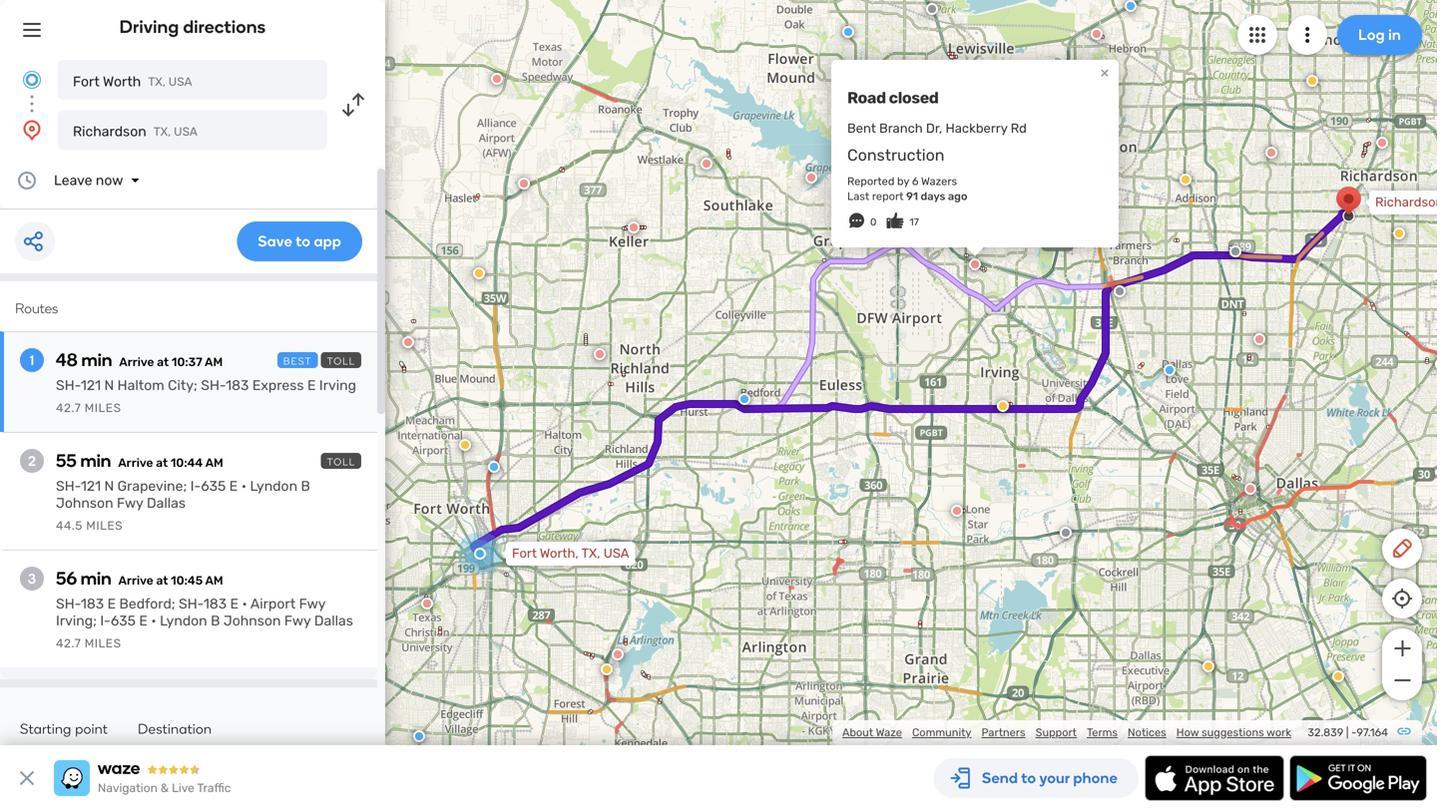 Task type: describe. For each thing, give the bounding box(es) containing it.
leave now
[[54, 172, 123, 189]]

ago
[[948, 190, 968, 203]]

grapevine;
[[117, 478, 187, 495]]

fort worth tx, usa
[[73, 73, 192, 90]]

how
[[1177, 726, 1199, 740]]

worth,
[[540, 546, 579, 562]]

2 vertical spatial fwy
[[284, 613, 311, 629]]

support
[[1036, 726, 1077, 740]]

usa for worth
[[168, 75, 192, 89]]

notices
[[1128, 726, 1167, 740]]

partners link
[[982, 726, 1026, 740]]

fwy inside sh-121 n grapevine; i-635 e • lyndon b johnson fwy dallas 44.5 miles
[[117, 495, 143, 512]]

0
[[870, 216, 877, 228]]

e left 'bedford;'
[[107, 596, 116, 612]]

2 vertical spatial •
[[151, 613, 156, 629]]

fort for worth,
[[512, 546, 537, 562]]

miles inside sh-121 n haltom city; sh-183 express e irving 42.7 miles
[[85, 401, 121, 415]]

42.7 inside sh-121 n haltom city; sh-183 express e irving 42.7 miles
[[56, 401, 81, 415]]

road
[[847, 88, 886, 107]]

hackberry
[[946, 121, 1008, 136]]

miles inside sh-183 e bedford; sh-183 e • airport fwy irving; i-635 e • lyndon b johnson fwy dallas 42.7 miles
[[85, 637, 121, 651]]

construction
[[847, 146, 945, 165]]

wazers
[[921, 175, 957, 188]]

point
[[75, 721, 108, 738]]

32.839 | -97.164
[[1308, 726, 1389, 740]]

navigation
[[98, 782, 158, 796]]

richardson tx, usa
[[73, 123, 198, 140]]

n for 48 min
[[104, 377, 114, 394]]

suggestions
[[1202, 726, 1264, 740]]

starting point button
[[20, 721, 108, 753]]

directions
[[183, 16, 266, 37]]

10:37
[[172, 355, 202, 369]]

routes
[[15, 300, 58, 317]]

days
[[921, 190, 946, 203]]

support link
[[1036, 726, 1077, 740]]

1 vertical spatial fwy
[[299, 596, 326, 612]]

last
[[847, 190, 870, 203]]

bent
[[847, 121, 876, 136]]

destination
[[138, 721, 212, 738]]

1
[[30, 352, 34, 369]]

2 vertical spatial accident image
[[1060, 527, 1072, 539]]

sh- for 48 min
[[56, 377, 81, 394]]

e down 'bedford;'
[[139, 613, 148, 629]]

bedford;
[[119, 596, 175, 612]]

irving
[[319, 377, 356, 394]]

sh-121 n grapevine; i-635 e • lyndon b johnson fwy dallas 44.5 miles
[[56, 478, 310, 533]]

driving directions
[[119, 16, 266, 37]]

dallas inside sh-183 e bedford; sh-183 e • airport fwy irving; i-635 e • lyndon b johnson fwy dallas 42.7 miles
[[314, 613, 353, 629]]

48 min arrive at 10:37 am
[[56, 349, 223, 371]]

clock image
[[15, 169, 39, 193]]

community link
[[912, 726, 972, 740]]

• for 56 min
[[242, 596, 247, 612]]

how suggestions work link
[[1177, 726, 1292, 740]]

2 toll from the top
[[327, 456, 355, 468]]

airport
[[250, 596, 296, 612]]

johnson inside sh-121 n grapevine; i-635 e • lyndon b johnson fwy dallas 44.5 miles
[[56, 495, 113, 512]]

starting point
[[20, 721, 108, 738]]

17
[[910, 216, 919, 228]]

tx, for worth,
[[581, 546, 600, 562]]

x image
[[15, 767, 39, 791]]

live
[[172, 782, 195, 796]]

report
[[872, 190, 904, 203]]

at for 55 min
[[156, 456, 168, 470]]

fort for worth
[[73, 73, 100, 90]]

bent branch dr, hackberry rd construction reported by 6 wazers last report 91 days ago
[[847, 121, 1027, 203]]

32.839
[[1308, 726, 1344, 740]]

destination button
[[138, 721, 212, 751]]

am for 56 min
[[205, 574, 223, 588]]

about waze community partners support terms notices how suggestions work
[[842, 726, 1292, 740]]

irving;
[[56, 613, 97, 629]]

2
[[28, 453, 36, 470]]

sh-183 e bedford; sh-183 e • airport fwy irving; i-635 e • lyndon b johnson fwy dallas 42.7 miles
[[56, 596, 353, 651]]

×
[[1101, 63, 1110, 82]]

&
[[161, 782, 169, 796]]

× link
[[1096, 63, 1114, 82]]

b inside sh-121 n grapevine; i-635 e • lyndon b johnson fwy dallas 44.5 miles
[[301, 478, 310, 495]]

min for 55 min
[[80, 450, 111, 472]]

635 inside sh-183 e bedford; sh-183 e • airport fwy irving; i-635 e • lyndon b johnson fwy dallas 42.7 miles
[[111, 613, 136, 629]]

reported
[[847, 175, 895, 188]]

0 vertical spatial accident image
[[926, 3, 938, 15]]

min for 56 min
[[81, 568, 111, 589]]

min for 48 min
[[81, 349, 112, 371]]

fort worth, tx, usa
[[512, 546, 629, 562]]

notices link
[[1128, 726, 1167, 740]]

rd
[[1011, 121, 1027, 136]]

56
[[56, 568, 77, 589]]

10:45
[[171, 574, 203, 588]]

e inside sh-121 n grapevine; i-635 e • lyndon b johnson fwy dallas 44.5 miles
[[229, 478, 238, 495]]



Task type: vqa. For each thing, say whether or not it's contained in the screenshot.
46 min's "Queens;"
no



Task type: locate. For each thing, give the bounding box(es) containing it.
n down '55 min arrive at 10:44 am'
[[104, 478, 114, 495]]

0 vertical spatial arrive
[[119, 355, 154, 369]]

fort left worth
[[73, 73, 100, 90]]

48
[[56, 349, 78, 371]]

• left airport
[[242, 596, 247, 612]]

sh- down 10:45
[[179, 596, 204, 612]]

road closed image
[[1377, 137, 1389, 149], [1266, 147, 1278, 159], [701, 158, 713, 170], [518, 178, 530, 190], [402, 336, 414, 348], [1245, 483, 1257, 495], [421, 598, 433, 610], [612, 649, 624, 661]]

635
[[201, 478, 226, 495], [111, 613, 136, 629]]

55
[[56, 450, 77, 472]]

am right 10:45
[[205, 574, 223, 588]]

usa for worth,
[[604, 546, 629, 562]]

0 vertical spatial 121
[[81, 377, 101, 394]]

183 left 'express' at left
[[226, 377, 249, 394]]

10:44
[[171, 456, 203, 470]]

johnson up 44.5 on the bottom
[[56, 495, 113, 512]]

now
[[96, 172, 123, 189]]

at left 10:37
[[157, 355, 169, 369]]

arrive up the grapevine;
[[118, 456, 153, 470]]

121 for 48
[[81, 377, 101, 394]]

1 horizontal spatial richardson
[[1376, 195, 1437, 210]]

1 horizontal spatial fort
[[512, 546, 537, 562]]

2 vertical spatial miles
[[85, 637, 121, 651]]

n for 55 min
[[104, 478, 114, 495]]

e left airport
[[230, 596, 239, 612]]

• down 'bedford;'
[[151, 613, 156, 629]]

0 horizontal spatial fort
[[73, 73, 100, 90]]

1 vertical spatial toll
[[327, 456, 355, 468]]

at
[[157, 355, 169, 369], [156, 456, 168, 470], [156, 574, 168, 588]]

am right 10:37
[[205, 355, 223, 369]]

n inside sh-121 n haltom city; sh-183 express e irving 42.7 miles
[[104, 377, 114, 394]]

i- inside sh-121 n grapevine; i-635 e • lyndon b johnson fwy dallas 44.5 miles
[[190, 478, 201, 495]]

n inside sh-121 n grapevine; i-635 e • lyndon b johnson fwy dallas 44.5 miles
[[104, 478, 114, 495]]

1 42.7 from the top
[[56, 401, 81, 415]]

2 am from the top
[[205, 456, 223, 470]]

arrive inside '55 min arrive at 10:44 am'
[[118, 456, 153, 470]]

2 42.7 from the top
[[56, 637, 81, 651]]

•
[[241, 478, 247, 495], [242, 596, 247, 612], [151, 613, 156, 629]]

0 vertical spatial min
[[81, 349, 112, 371]]

fwy down airport
[[284, 613, 311, 629]]

1 toll from the top
[[327, 355, 355, 367]]

richardson for richardson
[[1376, 195, 1437, 210]]

1 n from the top
[[104, 377, 114, 394]]

2 vertical spatial tx,
[[581, 546, 600, 562]]

0 vertical spatial lyndon
[[250, 478, 298, 495]]

accident image
[[1230, 246, 1242, 258], [1114, 285, 1126, 297], [1060, 527, 1072, 539]]

1 vertical spatial 121
[[81, 478, 101, 495]]

1 horizontal spatial i-
[[190, 478, 201, 495]]

sh- right the city;
[[201, 377, 226, 394]]

i- down 10:44
[[190, 478, 201, 495]]

0 vertical spatial n
[[104, 377, 114, 394]]

usa down driving directions
[[168, 75, 192, 89]]

1 vertical spatial fort
[[512, 546, 537, 562]]

1 vertical spatial lyndon
[[160, 613, 207, 629]]

1 vertical spatial dallas
[[314, 613, 353, 629]]

e inside sh-121 n haltom city; sh-183 express e irving 42.7 miles
[[307, 377, 316, 394]]

toll down irving
[[327, 456, 355, 468]]

tx, inside richardson tx, usa
[[153, 125, 171, 139]]

am inside the 56 min arrive at 10:45 am
[[205, 574, 223, 588]]

• for 55 min
[[241, 478, 247, 495]]

1 vertical spatial tx,
[[153, 125, 171, 139]]

i- inside sh-183 e bedford; sh-183 e • airport fwy irving; i-635 e • lyndon b johnson fwy dallas 42.7 miles
[[100, 613, 111, 629]]

at left 10:45
[[156, 574, 168, 588]]

|
[[1347, 726, 1349, 740]]

arrive up 'bedford;'
[[118, 574, 153, 588]]

42.7 inside sh-183 e bedford; sh-183 e • airport fwy irving; i-635 e • lyndon b johnson fwy dallas 42.7 miles
[[56, 637, 81, 651]]

best
[[283, 355, 312, 367]]

0 horizontal spatial accident image
[[1060, 527, 1072, 539]]

arrive inside the 48 min arrive at 10:37 am
[[119, 355, 154, 369]]

1 121 from the top
[[81, 377, 101, 394]]

richardson for richardson tx, usa
[[73, 123, 146, 140]]

1 vertical spatial 42.7
[[56, 637, 81, 651]]

dr,
[[926, 121, 943, 136]]

635 down 10:44
[[201, 478, 226, 495]]

am for 48 min
[[205, 355, 223, 369]]

community
[[912, 726, 972, 740]]

am for 55 min
[[205, 456, 223, 470]]

1 horizontal spatial 635
[[201, 478, 226, 495]]

tx, right worth
[[148, 75, 166, 89]]

about waze link
[[842, 726, 902, 740]]

arrive
[[119, 355, 154, 369], [118, 456, 153, 470], [118, 574, 153, 588]]

42.7 down 48
[[56, 401, 81, 415]]

leave
[[54, 172, 92, 189]]

at left 10:44
[[156, 456, 168, 470]]

arrive for 48 min
[[119, 355, 154, 369]]

min right 55
[[80, 450, 111, 472]]

arrive up haltom
[[119, 355, 154, 369]]

635 inside sh-121 n grapevine; i-635 e • lyndon b johnson fwy dallas 44.5 miles
[[201, 478, 226, 495]]

e
[[307, 377, 316, 394], [229, 478, 238, 495], [107, 596, 116, 612], [230, 596, 239, 612], [139, 613, 148, 629]]

183 left airport
[[204, 596, 227, 612]]

0 horizontal spatial dallas
[[147, 495, 186, 512]]

121 inside sh-121 n haltom city; sh-183 express e irving 42.7 miles
[[81, 377, 101, 394]]

• inside sh-121 n grapevine; i-635 e • lyndon b johnson fwy dallas 44.5 miles
[[241, 478, 247, 495]]

police image
[[1125, 0, 1137, 12], [843, 26, 854, 38], [1164, 364, 1176, 376], [488, 461, 500, 473], [413, 731, 425, 743]]

zoom in image
[[1390, 637, 1415, 661]]

arrive for 56 min
[[118, 574, 153, 588]]

zoom out image
[[1390, 669, 1415, 693]]

usa right worth,
[[604, 546, 629, 562]]

e left irving
[[307, 377, 316, 394]]

lyndon inside sh-183 e bedford; sh-183 e • airport fwy irving; i-635 e • lyndon b johnson fwy dallas 42.7 miles
[[160, 613, 207, 629]]

1 horizontal spatial johnson
[[223, 613, 281, 629]]

635 down 'bedford;'
[[111, 613, 136, 629]]

42.7 down irving;
[[56, 637, 81, 651]]

1 vertical spatial i-
[[100, 613, 111, 629]]

0 vertical spatial fwy
[[117, 495, 143, 512]]

hazard image
[[1307, 75, 1319, 87], [1394, 228, 1406, 240], [473, 268, 485, 280], [997, 400, 1009, 412], [1333, 671, 1345, 683]]

1 vertical spatial b
[[211, 613, 220, 629]]

work
[[1267, 726, 1292, 740]]

2 horizontal spatial accident image
[[1230, 246, 1242, 258]]

b
[[301, 478, 310, 495], [211, 613, 220, 629]]

sh-
[[56, 377, 81, 394], [201, 377, 226, 394], [56, 478, 81, 495], [56, 596, 81, 612], [179, 596, 204, 612]]

1 horizontal spatial lyndon
[[250, 478, 298, 495]]

6
[[912, 175, 919, 188]]

183 up irving;
[[81, 596, 104, 612]]

0 vertical spatial 42.7
[[56, 401, 81, 415]]

e right the grapevine;
[[229, 478, 238, 495]]

2 n from the top
[[104, 478, 114, 495]]

0 horizontal spatial i-
[[100, 613, 111, 629]]

arrive inside the 56 min arrive at 10:45 am
[[118, 574, 153, 588]]

121 inside sh-121 n grapevine; i-635 e • lyndon b johnson fwy dallas 44.5 miles
[[81, 478, 101, 495]]

fwy down the grapevine;
[[117, 495, 143, 512]]

2 vertical spatial at
[[156, 574, 168, 588]]

121 for 55
[[81, 478, 101, 495]]

0 vertical spatial i-
[[190, 478, 201, 495]]

56 min arrive at 10:45 am
[[56, 568, 223, 589]]

johnson down airport
[[223, 613, 281, 629]]

-
[[1352, 726, 1357, 740]]

am inside the 48 min arrive at 10:37 am
[[205, 355, 223, 369]]

tx, for worth
[[148, 75, 166, 89]]

1 vertical spatial johnson
[[223, 613, 281, 629]]

driving
[[119, 16, 179, 37]]

1 vertical spatial richardson
[[1376, 195, 1437, 210]]

0 vertical spatial miles
[[85, 401, 121, 415]]

sh- down 55
[[56, 478, 81, 495]]

express
[[252, 377, 304, 394]]

2 vertical spatial arrive
[[118, 574, 153, 588]]

0 vertical spatial •
[[241, 478, 247, 495]]

usa down fort worth tx, usa
[[174, 125, 198, 139]]

am right 10:44
[[205, 456, 223, 470]]

1 vertical spatial am
[[205, 456, 223, 470]]

min right 56
[[81, 568, 111, 589]]

3
[[28, 570, 36, 587]]

police image
[[739, 393, 751, 405]]

tx, down fort worth tx, usa
[[153, 125, 171, 139]]

at inside the 56 min arrive at 10:45 am
[[156, 574, 168, 588]]

121 left haltom
[[81, 377, 101, 394]]

i-
[[190, 478, 201, 495], [100, 613, 111, 629]]

0 horizontal spatial accident image
[[926, 3, 938, 15]]

0 vertical spatial 635
[[201, 478, 226, 495]]

dallas inside sh-121 n grapevine; i-635 e • lyndon b johnson fwy dallas 44.5 miles
[[147, 495, 186, 512]]

i- right irving;
[[100, 613, 111, 629]]

0 vertical spatial b
[[301, 478, 310, 495]]

at for 56 min
[[156, 574, 168, 588]]

miles
[[85, 401, 121, 415], [86, 519, 123, 533], [85, 637, 121, 651]]

0 vertical spatial richardson
[[73, 123, 146, 140]]

city;
[[168, 377, 198, 394]]

0 horizontal spatial lyndon
[[160, 613, 207, 629]]

dallas
[[147, 495, 186, 512], [314, 613, 353, 629]]

usa inside fort worth tx, usa
[[168, 75, 192, 89]]

0 vertical spatial dallas
[[147, 495, 186, 512]]

navigation & live traffic
[[98, 782, 231, 796]]

0 vertical spatial toll
[[327, 355, 355, 367]]

toll up irving
[[327, 355, 355, 367]]

branch
[[879, 121, 923, 136]]

at for 48 min
[[157, 355, 169, 369]]

42.7
[[56, 401, 81, 415], [56, 637, 81, 651]]

haltom
[[117, 377, 164, 394]]

0 vertical spatial am
[[205, 355, 223, 369]]

1 am from the top
[[205, 355, 223, 369]]

waze
[[876, 726, 902, 740]]

1 horizontal spatial accident image
[[1114, 285, 1126, 297]]

sh-121 n haltom city; sh-183 express e irving 42.7 miles
[[56, 377, 356, 415]]

partners
[[982, 726, 1026, 740]]

2 vertical spatial am
[[205, 574, 223, 588]]

tx,
[[148, 75, 166, 89], [153, 125, 171, 139], [581, 546, 600, 562]]

55 min arrive at 10:44 am
[[56, 450, 223, 472]]

0 horizontal spatial richardson
[[73, 123, 146, 140]]

1 vertical spatial miles
[[86, 519, 123, 533]]

sh- inside sh-121 n grapevine; i-635 e • lyndon b johnson fwy dallas 44.5 miles
[[56, 478, 81, 495]]

fwy right airport
[[299, 596, 326, 612]]

about
[[842, 726, 874, 740]]

1 vertical spatial usa
[[174, 125, 198, 139]]

2 121 from the top
[[81, 478, 101, 495]]

1 horizontal spatial accident image
[[1435, 358, 1437, 370]]

johnson inside sh-183 e bedford; sh-183 e • airport fwy irving; i-635 e • lyndon b johnson fwy dallas 42.7 miles
[[223, 613, 281, 629]]

fwy
[[117, 495, 143, 512], [299, 596, 326, 612], [284, 613, 311, 629]]

0 horizontal spatial b
[[211, 613, 220, 629]]

fort left worth,
[[512, 546, 537, 562]]

richardson
[[73, 123, 146, 140], [1376, 195, 1437, 210]]

by
[[897, 175, 910, 188]]

location image
[[20, 118, 44, 142]]

1 vertical spatial at
[[156, 456, 168, 470]]

terms
[[1087, 726, 1118, 740]]

sh- for 55 min
[[56, 478, 81, 495]]

starting
[[20, 721, 71, 738]]

• right the grapevine;
[[241, 478, 247, 495]]

1 vertical spatial •
[[242, 596, 247, 612]]

fort
[[73, 73, 100, 90], [512, 546, 537, 562]]

closed
[[889, 88, 939, 107]]

pencil image
[[1391, 537, 1414, 561]]

97.164
[[1357, 726, 1389, 740]]

121 up 44.5 on the bottom
[[81, 478, 101, 495]]

1 vertical spatial accident image
[[1114, 285, 1126, 297]]

traffic
[[197, 782, 231, 796]]

worth
[[103, 73, 141, 90]]

sh- for 56 min
[[56, 596, 81, 612]]

accident image
[[926, 3, 938, 15], [1435, 358, 1437, 370]]

sh- down 48
[[56, 377, 81, 394]]

min right 48
[[81, 349, 112, 371]]

road closed
[[847, 88, 939, 107]]

link image
[[1397, 724, 1412, 740]]

44.5
[[56, 519, 83, 533]]

miles inside sh-121 n grapevine; i-635 e • lyndon b johnson fwy dallas 44.5 miles
[[86, 519, 123, 533]]

1 vertical spatial min
[[80, 450, 111, 472]]

b inside sh-183 e bedford; sh-183 e • airport fwy irving; i-635 e • lyndon b johnson fwy dallas 42.7 miles
[[211, 613, 220, 629]]

arrive for 55 min
[[118, 456, 153, 470]]

1 vertical spatial accident image
[[1435, 358, 1437, 370]]

miles down haltom
[[85, 401, 121, 415]]

0 vertical spatial fort
[[73, 73, 100, 90]]

sh- up irving;
[[56, 596, 81, 612]]

tx, inside fort worth tx, usa
[[148, 75, 166, 89]]

0 vertical spatial tx,
[[148, 75, 166, 89]]

miles right 44.5 on the bottom
[[86, 519, 123, 533]]

n left haltom
[[104, 377, 114, 394]]

0 horizontal spatial johnson
[[56, 495, 113, 512]]

lyndon inside sh-121 n grapevine; i-635 e • lyndon b johnson fwy dallas 44.5 miles
[[250, 478, 298, 495]]

1 vertical spatial arrive
[[118, 456, 153, 470]]

hazard image
[[1180, 174, 1192, 186], [459, 439, 471, 451], [1203, 661, 1215, 673], [601, 664, 613, 676]]

183
[[226, 377, 249, 394], [81, 596, 104, 612], [204, 596, 227, 612]]

1 horizontal spatial b
[[301, 478, 310, 495]]

0 vertical spatial accident image
[[1230, 246, 1242, 258]]

tx, right worth,
[[581, 546, 600, 562]]

2 vertical spatial usa
[[604, 546, 629, 562]]

0 vertical spatial at
[[157, 355, 169, 369]]

toll
[[327, 355, 355, 367], [327, 456, 355, 468]]

91
[[907, 190, 918, 203]]

road closed image
[[1091, 28, 1103, 40], [491, 73, 503, 85], [806, 172, 818, 184], [628, 222, 640, 234], [1254, 333, 1266, 345], [594, 348, 606, 360], [951, 505, 963, 517]]

am inside '55 min arrive at 10:44 am'
[[205, 456, 223, 470]]

terms link
[[1087, 726, 1118, 740]]

1 vertical spatial n
[[104, 478, 114, 495]]

3 am from the top
[[205, 574, 223, 588]]

usa inside richardson tx, usa
[[174, 125, 198, 139]]

current location image
[[20, 68, 44, 92]]

183 inside sh-121 n haltom city; sh-183 express e irving 42.7 miles
[[226, 377, 249, 394]]

2 vertical spatial min
[[81, 568, 111, 589]]

at inside '55 min arrive at 10:44 am'
[[156, 456, 168, 470]]

at inside the 48 min arrive at 10:37 am
[[157, 355, 169, 369]]

miles down irving;
[[85, 637, 121, 651]]

0 vertical spatial johnson
[[56, 495, 113, 512]]

1 vertical spatial 635
[[111, 613, 136, 629]]

0 vertical spatial usa
[[168, 75, 192, 89]]

n
[[104, 377, 114, 394], [104, 478, 114, 495]]

1 horizontal spatial dallas
[[314, 613, 353, 629]]

0 horizontal spatial 635
[[111, 613, 136, 629]]



